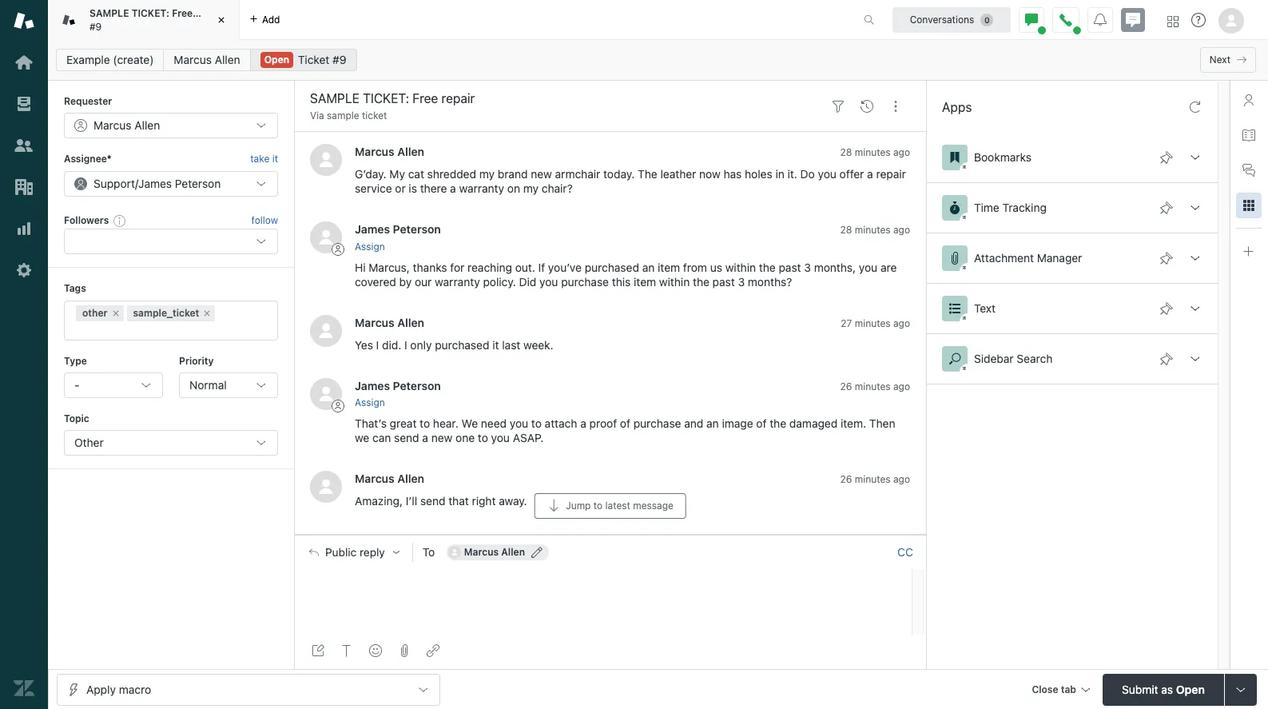 Task type: locate. For each thing, give the bounding box(es) containing it.
1 of from the left
[[620, 416, 631, 430]]

2 26 minutes ago text field from the top
[[841, 473, 910, 485]]

marcus allen link inside secondary element
[[163, 49, 251, 71]]

1 horizontal spatial my
[[523, 182, 539, 195]]

3 minutes from the top
[[855, 317, 891, 329]]

do
[[801, 167, 815, 181]]

purchased up this
[[585, 260, 639, 274]]

minutes down 'then' at the bottom right of page
[[855, 473, 891, 485]]

then
[[870, 416, 896, 430]]

tab containing sample ticket: free repair
[[48, 0, 240, 40]]

yes i did. i only purchased it last week.
[[355, 338, 554, 351]]

proof
[[590, 416, 617, 430]]

1 horizontal spatial send
[[420, 494, 446, 508]]

attachment
[[974, 251, 1034, 265]]

1 vertical spatial james
[[355, 223, 390, 236]]

new down hear.
[[431, 431, 453, 444]]

1 horizontal spatial purchase
[[634, 416, 681, 430]]

a left proof
[[581, 416, 587, 430]]

ago for item.
[[894, 380, 910, 392]]

1 horizontal spatial 3
[[804, 260, 811, 274]]

0 horizontal spatial purchased
[[435, 338, 490, 351]]

the left damaged
[[770, 416, 787, 430]]

item left "from"
[[658, 260, 680, 274]]

marcus up g'day.
[[355, 145, 395, 159]]

image
[[722, 416, 754, 430]]

james
[[138, 176, 172, 190], [355, 223, 390, 236], [355, 379, 390, 392]]

new inside the that's great to hear. we need you to attach a proof of purchase and an image of the damaged item. then we can send a new one to you asap.
[[431, 431, 453, 444]]

normal button
[[179, 372, 278, 398]]

filter image
[[832, 100, 845, 112]]

support / james peterson
[[94, 176, 221, 190]]

of right proof
[[620, 416, 631, 430]]

marcus allen link
[[163, 49, 251, 71], [355, 145, 425, 159], [355, 315, 425, 329], [355, 472, 425, 485]]

past down us
[[713, 275, 735, 288]]

26 minutes ago text field for amazing, i'll send that right away.
[[841, 473, 910, 485]]

2 28 minutes ago text field from the top
[[841, 224, 910, 236]]

james peterson link
[[355, 223, 441, 236], [355, 379, 441, 392]]

26 down item.
[[841, 473, 852, 485]]

to
[[423, 545, 435, 559]]

james peterson assign up marcus,
[[355, 223, 441, 252]]

0 vertical spatial purchased
[[585, 260, 639, 274]]

it right take
[[272, 153, 278, 165]]

1 vertical spatial #9
[[333, 53, 347, 66]]

armchair
[[555, 167, 601, 181]]

1 horizontal spatial an
[[707, 416, 719, 430]]

marcus right marcus.allen@example.com image
[[464, 546, 499, 558]]

allen down close image
[[215, 53, 240, 66]]

open inside secondary element
[[264, 54, 289, 66]]

knowledge image
[[1243, 129, 1256, 141]]

4 ago from the top
[[894, 380, 910, 392]]

time tracking button
[[926, 183, 1218, 233]]

26 minutes ago up 'then' at the bottom right of page
[[841, 380, 910, 392]]

28 minutes ago text field for are
[[841, 224, 910, 236]]

0 horizontal spatial send
[[394, 431, 419, 444]]

a
[[867, 167, 873, 181], [450, 182, 456, 195], [581, 416, 587, 430], [422, 431, 428, 444]]

1 horizontal spatial repair
[[877, 167, 906, 181]]

#9 right ticket
[[333, 53, 347, 66]]

2 of from the left
[[757, 416, 767, 430]]

to right jump
[[594, 499, 603, 511]]

i right yes
[[376, 338, 379, 351]]

marcus allen down 'requester'
[[94, 119, 160, 132]]

ago down 'then' at the bottom right of page
[[894, 473, 910, 485]]

1 26 minutes ago text field from the top
[[841, 380, 910, 392]]

1 vertical spatial new
[[431, 431, 453, 444]]

#9
[[90, 20, 102, 32], [333, 53, 347, 66]]

past up months?
[[779, 260, 801, 274]]

ago for are
[[894, 224, 910, 236]]

admin image
[[14, 260, 34, 281]]

marcus up amazing,
[[355, 472, 395, 485]]

of
[[620, 416, 631, 430], [757, 416, 767, 430]]

a down shredded
[[450, 182, 456, 195]]

assignee* element
[[64, 171, 278, 196]]

james peterson assign up 'great'
[[355, 379, 441, 408]]

james up that's
[[355, 379, 390, 392]]

requester element
[[64, 113, 278, 139]]

marcus allen down close image
[[174, 53, 240, 66]]

minutes up the are
[[855, 224, 891, 236]]

0 horizontal spatial 3
[[738, 275, 745, 288]]

text button
[[926, 284, 1218, 333]]

reporting image
[[14, 218, 34, 239]]

0 vertical spatial james peterson assign
[[355, 223, 441, 252]]

new up chair?
[[531, 167, 552, 181]]

james peterson link for marcus,
[[355, 223, 441, 236]]

1 vertical spatial james peterson assign
[[355, 379, 441, 408]]

purchased right only
[[435, 338, 490, 351]]

one
[[456, 431, 475, 444]]

1 vertical spatial my
[[523, 182, 539, 195]]

1 vertical spatial send
[[420, 494, 446, 508]]

1 vertical spatial 28 minutes ago
[[841, 224, 910, 236]]

latest
[[606, 499, 631, 511]]

i right did.
[[405, 338, 407, 351]]

allen up cat on the left of page
[[397, 145, 425, 159]]

0 vertical spatial peterson
[[175, 176, 221, 190]]

26 up item.
[[841, 380, 852, 392]]

2 vertical spatial the
[[770, 416, 787, 430]]

1 horizontal spatial #9
[[333, 53, 347, 66]]

service
[[355, 182, 392, 195]]

26 minutes ago down 'then' at the bottom right of page
[[841, 473, 910, 485]]

displays possible ticket submission types image
[[1235, 683, 1248, 696]]

attachment manager
[[974, 251, 1083, 265]]

it left the last
[[493, 338, 499, 351]]

1 vertical spatial past
[[713, 275, 735, 288]]

marcus allen link down close image
[[163, 49, 251, 71]]

on
[[507, 182, 520, 195]]

1 minutes from the top
[[855, 147, 891, 159]]

assign for hi
[[355, 240, 385, 252]]

26 minutes ago text field down 'then' at the bottom right of page
[[841, 473, 910, 485]]

1 28 minutes ago from the top
[[841, 147, 910, 159]]

0 vertical spatial assign button
[[355, 240, 385, 254]]

3 left months?
[[738, 275, 745, 288]]

1 28 from the top
[[841, 147, 852, 159]]

2 26 from the top
[[841, 473, 852, 485]]

28 minutes ago text field up the are
[[841, 224, 910, 236]]

1 28 minutes ago text field from the top
[[841, 147, 910, 159]]

1 horizontal spatial open
[[1177, 682, 1205, 696]]

2 26 minutes ago from the top
[[841, 473, 910, 485]]

ago for a
[[894, 147, 910, 159]]

26 minutes ago for amazing, i'll send that right away.
[[841, 473, 910, 485]]

1 vertical spatial assign button
[[355, 396, 385, 410]]

send inside the that's great to hear. we need you to attach a proof of purchase and an image of the damaged item. then we can send a new one to you asap.
[[394, 431, 419, 444]]

28 up the offer
[[841, 147, 852, 159]]

1 26 minutes ago from the top
[[841, 380, 910, 392]]

1 james peterson assign from the top
[[355, 223, 441, 252]]

2 james peterson assign from the top
[[355, 379, 441, 408]]

1 avatar image from the top
[[310, 144, 342, 176]]

item.
[[841, 416, 867, 430]]

1 vertical spatial warranty
[[435, 275, 480, 288]]

1 vertical spatial 26 minutes ago text field
[[841, 473, 910, 485]]

an right and
[[707, 416, 719, 430]]

0 vertical spatial within
[[726, 260, 756, 274]]

sample
[[90, 7, 129, 19]]

1 vertical spatial 26 minutes ago
[[841, 473, 910, 485]]

1 horizontal spatial it
[[493, 338, 499, 351]]

1 horizontal spatial i
[[405, 338, 407, 351]]

repair right free
[[195, 7, 223, 19]]

assign button up that's
[[355, 396, 385, 410]]

26 minutes ago for that's great to hear. we need you to attach a proof of purchase and an image of the damaged item. then we can send a new one to you asap.
[[841, 380, 910, 392]]

bookmarks button
[[926, 133, 1218, 182]]

james peterson link up marcus,
[[355, 223, 441, 236]]

conversations
[[910, 13, 975, 25]]

1 vertical spatial peterson
[[393, 223, 441, 236]]

it inside conversationlabel log
[[493, 338, 499, 351]]

avatar image
[[310, 144, 342, 176], [310, 222, 342, 254], [310, 315, 342, 347], [310, 378, 342, 410], [310, 471, 342, 503]]

item
[[658, 260, 680, 274], [634, 275, 656, 288]]

now
[[700, 167, 721, 181]]

you up asap.
[[510, 416, 528, 430]]

main element
[[0, 0, 48, 709]]

away.
[[499, 494, 527, 508]]

of right image
[[757, 416, 767, 430]]

1 vertical spatial james peterson link
[[355, 379, 441, 392]]

0 vertical spatial 26
[[841, 380, 852, 392]]

within down "from"
[[659, 275, 690, 288]]

0 vertical spatial 28 minutes ago text field
[[841, 147, 910, 159]]

this
[[612, 275, 631, 288]]

zendesk products image
[[1168, 16, 1179, 27]]

assign up 'hi'
[[355, 240, 385, 252]]

james peterson assign
[[355, 223, 441, 252], [355, 379, 441, 408]]

1 assign button from the top
[[355, 240, 385, 254]]

2 avatar image from the top
[[310, 222, 342, 254]]

james peterson link up 'great'
[[355, 379, 441, 392]]

1 horizontal spatial purchased
[[585, 260, 639, 274]]

repair right the offer
[[877, 167, 906, 181]]

0 horizontal spatial #9
[[90, 20, 102, 32]]

insert emojis image
[[369, 644, 382, 657]]

cat
[[408, 167, 424, 181]]

marcus allen link up amazing,
[[355, 472, 425, 485]]

marcus inside secondary element
[[174, 53, 212, 66]]

0 vertical spatial send
[[394, 431, 419, 444]]

tab
[[48, 0, 240, 40]]

0 vertical spatial 3
[[804, 260, 811, 274]]

asap.
[[513, 431, 544, 444]]

marcus allen link for amazing,
[[355, 472, 425, 485]]

zendesk chat image
[[1122, 8, 1145, 32]]

jump to latest message button
[[534, 493, 687, 519]]

zendesk support image
[[14, 10, 34, 31]]

send right i'll
[[420, 494, 446, 508]]

0 horizontal spatial purchase
[[561, 275, 609, 288]]

0 vertical spatial #9
[[90, 20, 102, 32]]

peterson right '/'
[[175, 176, 221, 190]]

0 horizontal spatial of
[[620, 416, 631, 430]]

jump to latest message
[[566, 499, 674, 511]]

hide composer image
[[604, 528, 617, 541]]

2 vertical spatial james
[[355, 379, 390, 392]]

0 vertical spatial my
[[479, 167, 495, 181]]

open
[[264, 54, 289, 66], [1177, 682, 1205, 696]]

0 horizontal spatial item
[[634, 275, 656, 288]]

1 horizontal spatial of
[[757, 416, 767, 430]]

add button
[[240, 0, 290, 39]]

4 minutes from the top
[[855, 380, 891, 392]]

an
[[642, 260, 655, 274], [707, 416, 719, 430]]

-
[[74, 378, 79, 392]]

0 vertical spatial new
[[531, 167, 552, 181]]

0 vertical spatial open
[[264, 54, 289, 66]]

customer context image
[[1243, 94, 1256, 106]]

policy.
[[483, 275, 516, 288]]

0 vertical spatial 26 minutes ago text field
[[841, 380, 910, 392]]

0 vertical spatial item
[[658, 260, 680, 274]]

purchase down 'you've' at the top
[[561, 275, 609, 288]]

macro
[[119, 682, 151, 696]]

2 assign button from the top
[[355, 396, 385, 410]]

1 vertical spatial 26
[[841, 473, 852, 485]]

tab
[[1061, 683, 1077, 695]]

2 ago from the top
[[894, 224, 910, 236]]

0 horizontal spatial past
[[713, 275, 735, 288]]

0 horizontal spatial an
[[642, 260, 655, 274]]

james right support on the top left
[[138, 176, 172, 190]]

3 ago from the top
[[894, 317, 910, 329]]

1 vertical spatial 3
[[738, 275, 745, 288]]

notifications image
[[1094, 13, 1107, 26]]

my left the brand
[[479, 167, 495, 181]]

allen up only
[[397, 315, 425, 329]]

cc button
[[898, 545, 914, 559]]

ago down ticket actions icon
[[894, 147, 910, 159]]

1 ago from the top
[[894, 147, 910, 159]]

minutes up 'then' at the bottom right of page
[[855, 380, 891, 392]]

new
[[531, 167, 552, 181], [431, 431, 453, 444]]

28 minutes ago text field
[[841, 147, 910, 159], [841, 224, 910, 236]]

add link (cmd k) image
[[427, 644, 440, 657]]

g'day. my cat shredded my brand new armchair today. the leather now has holes in it. do you offer a repair service or is there a warranty on my chair?
[[355, 167, 906, 195]]

0 horizontal spatial repair
[[195, 7, 223, 19]]

the up months?
[[759, 260, 776, 274]]

1 vertical spatial purchase
[[634, 416, 681, 430]]

edit user image
[[532, 547, 543, 558]]

0 vertical spatial past
[[779, 260, 801, 274]]

get help image
[[1192, 13, 1206, 27]]

reply
[[360, 546, 385, 559]]

ago up 'then' at the bottom right of page
[[894, 380, 910, 392]]

assign up that's
[[355, 396, 385, 408]]

we
[[355, 431, 370, 444]]

2 vertical spatial peterson
[[393, 379, 441, 392]]

my
[[390, 167, 405, 181]]

tabs tab list
[[48, 0, 847, 40]]

0 horizontal spatial new
[[431, 431, 453, 444]]

hi
[[355, 260, 366, 274]]

0 horizontal spatial open
[[264, 54, 289, 66]]

allen up support / james peterson
[[135, 119, 160, 132]]

3 left months,
[[804, 260, 811, 274]]

topic
[[64, 412, 89, 424]]

marcus allen link up did.
[[355, 315, 425, 329]]

there
[[420, 182, 447, 195]]

1 vertical spatial open
[[1177, 682, 1205, 696]]

1 horizontal spatial item
[[658, 260, 680, 274]]

0 vertical spatial repair
[[195, 7, 223, 19]]

28 minutes ago up the offer
[[841, 147, 910, 159]]

james for that's
[[355, 379, 390, 392]]

1 vertical spatial it
[[493, 338, 499, 351]]

to right one at the bottom of the page
[[478, 431, 488, 444]]

28 up months,
[[841, 224, 852, 236]]

0 horizontal spatial i
[[376, 338, 379, 351]]

1 horizontal spatial new
[[531, 167, 552, 181]]

zendesk image
[[14, 678, 34, 699]]

marcus allen link for yes
[[355, 315, 425, 329]]

1 assign from the top
[[355, 240, 385, 252]]

to up asap.
[[532, 416, 542, 430]]

open right the as
[[1177, 682, 1205, 696]]

4 avatar image from the top
[[310, 378, 342, 410]]

0 vertical spatial purchase
[[561, 275, 609, 288]]

ticket #9
[[298, 53, 347, 66]]

0 vertical spatial 26 minutes ago
[[841, 380, 910, 392]]

or
[[395, 182, 406, 195]]

28 minutes ago text field up the offer
[[841, 147, 910, 159]]

james up 'hi'
[[355, 223, 390, 236]]

1 horizontal spatial past
[[779, 260, 801, 274]]

1 vertical spatial assign
[[355, 396, 385, 408]]

you left the are
[[859, 260, 878, 274]]

info on adding followers image
[[114, 214, 127, 227]]

james peterson assign for marcus,
[[355, 223, 441, 252]]

0 vertical spatial it
[[272, 153, 278, 165]]

peterson up 'great'
[[393, 379, 441, 392]]

26 minutes ago text field
[[841, 380, 910, 392], [841, 473, 910, 485]]

2 james peterson link from the top
[[355, 379, 441, 392]]

ticket
[[362, 110, 387, 122]]

3 avatar image from the top
[[310, 315, 342, 347]]

assign button up 'hi'
[[355, 240, 385, 254]]

apps
[[942, 100, 972, 114]]

1 horizontal spatial within
[[726, 260, 756, 274]]

within right us
[[726, 260, 756, 274]]

1 vertical spatial an
[[707, 416, 719, 430]]

1 vertical spatial repair
[[877, 167, 906, 181]]

marcus up yes
[[355, 315, 395, 329]]

new inside the g'day. my cat shredded my brand new armchair today. the leather now has holes in it. do you offer a repair service or is there a warranty on my chair?
[[531, 167, 552, 181]]

within
[[726, 260, 756, 274], [659, 275, 690, 288]]

28 minutes ago up the are
[[841, 224, 910, 236]]

minutes right 27
[[855, 317, 891, 329]]

2 28 minutes ago from the top
[[841, 224, 910, 236]]

you inside the g'day. my cat shredded my brand new armchair today. the leather now has holes in it. do you offer a repair service or is there a warranty on my chair?
[[818, 167, 837, 181]]

28
[[841, 147, 852, 159], [841, 224, 852, 236]]

purchase
[[561, 275, 609, 288], [634, 416, 681, 430]]

if
[[538, 260, 545, 274]]

from
[[683, 260, 707, 274]]

0 horizontal spatial within
[[659, 275, 690, 288]]

remove image
[[111, 308, 120, 318]]

shredded
[[427, 167, 476, 181]]

minutes up the offer
[[855, 147, 891, 159]]

0 vertical spatial 28 minutes ago
[[841, 147, 910, 159]]

warranty inside the g'day. my cat shredded my brand new armchair today. the leather now has holes in it. do you offer a repair service or is there a warranty on my chair?
[[459, 182, 504, 195]]

1 26 from the top
[[841, 380, 852, 392]]

26 minutes ago text field up 'then' at the bottom right of page
[[841, 380, 910, 392]]

1 vertical spatial 28 minutes ago text field
[[841, 224, 910, 236]]

that's
[[355, 416, 387, 430]]

attachment manager button
[[926, 233, 1218, 283]]

#9 down sample
[[90, 20, 102, 32]]

0 vertical spatial james
[[138, 176, 172, 190]]

follow
[[251, 214, 278, 226]]

0 vertical spatial an
[[642, 260, 655, 274]]

ticket actions image
[[890, 100, 902, 112]]

marcus
[[174, 53, 212, 66], [94, 119, 132, 132], [355, 145, 395, 159], [355, 315, 395, 329], [355, 472, 395, 485], [464, 546, 499, 558]]

5 avatar image from the top
[[310, 471, 342, 503]]

ago
[[894, 147, 910, 159], [894, 224, 910, 236], [894, 317, 910, 329], [894, 380, 910, 392], [894, 473, 910, 485]]

conversationlabel log
[[294, 131, 926, 535]]

ago right 27
[[894, 317, 910, 329]]

warranty
[[459, 182, 504, 195], [435, 275, 480, 288]]

1 vertical spatial purchased
[[435, 338, 490, 351]]

0 vertical spatial assign
[[355, 240, 385, 252]]

assign button
[[355, 240, 385, 254], [355, 396, 385, 410]]

0 vertical spatial james peterson link
[[355, 223, 441, 236]]

0 vertical spatial 28
[[841, 147, 852, 159]]

marcus allen link up my
[[355, 145, 425, 159]]

1 vertical spatial 28
[[841, 224, 852, 236]]

0 horizontal spatial it
[[272, 153, 278, 165]]

0 vertical spatial warranty
[[459, 182, 504, 195]]

#9 inside sample ticket: free repair #9
[[90, 20, 102, 32]]

allen left edit user image
[[501, 546, 525, 558]]

28 minutes ago text field for a
[[841, 147, 910, 159]]

warranty down for
[[435, 275, 480, 288]]

conversations button
[[893, 7, 1011, 32]]

button displays agent's chat status as online. image
[[1026, 13, 1038, 26]]

months,
[[814, 260, 856, 274]]

purchase inside the that's great to hear. we need you to attach a proof of purchase and an image of the damaged item. then we can send a new one to you asap.
[[634, 416, 681, 430]]

peterson up thanks in the top of the page
[[393, 223, 441, 236]]

marcus down free
[[174, 53, 212, 66]]

2 minutes from the top
[[855, 224, 891, 236]]

2 assign from the top
[[355, 396, 385, 408]]

warranty left on
[[459, 182, 504, 195]]

ago up the are
[[894, 224, 910, 236]]

an left "from"
[[642, 260, 655, 274]]

great
[[390, 416, 417, 430]]

a right the offer
[[867, 167, 873, 181]]

public reply button
[[295, 535, 412, 569]]

it.
[[788, 167, 798, 181]]

1 james peterson link from the top
[[355, 223, 441, 236]]

marcus allen inside secondary element
[[174, 53, 240, 66]]

0 horizontal spatial my
[[479, 167, 495, 181]]

purchase left and
[[634, 416, 681, 430]]

2 28 from the top
[[841, 224, 852, 236]]

james peterson assign for great
[[355, 379, 441, 408]]

5 minutes from the top
[[855, 473, 891, 485]]

1 vertical spatial the
[[693, 275, 710, 288]]

minutes for a
[[855, 147, 891, 159]]

the inside the that's great to hear. we need you to attach a proof of purchase and an image of the damaged item. then we can send a new one to you asap.
[[770, 416, 787, 430]]



Task type: describe. For each thing, give the bounding box(es) containing it.
holes
[[745, 167, 773, 181]]

get started image
[[14, 52, 34, 73]]

manager
[[1037, 251, 1083, 265]]

public reply
[[325, 546, 385, 559]]

via sample ticket
[[310, 110, 387, 122]]

jump
[[566, 499, 591, 511]]

topic element
[[64, 430, 278, 456]]

minutes for item.
[[855, 380, 891, 392]]

repair inside the g'day. my cat shredded my brand new armchair today. the leather now has holes in it. do you offer a repair service or is there a warranty on my chair?
[[877, 167, 906, 181]]

an inside the that's great to hear. we need you to attach a proof of purchase and an image of the damaged item. then we can send a new one to you asap.
[[707, 416, 719, 430]]

allen up i'll
[[397, 472, 425, 485]]

requester
[[64, 95, 112, 107]]

format text image
[[341, 644, 353, 657]]

sample ticket: free repair #9
[[90, 7, 223, 32]]

that
[[449, 494, 469, 508]]

example (create) button
[[56, 49, 164, 71]]

minutes for are
[[855, 224, 891, 236]]

26 minutes ago text field for that's great to hear. we need you to attach a proof of purchase and an image of the damaged item. then we can send a new one to you asap.
[[841, 380, 910, 392]]

reaching
[[468, 260, 512, 274]]

marcus allen inside the requester element
[[94, 119, 160, 132]]

1 vertical spatial item
[[634, 275, 656, 288]]

support
[[94, 176, 135, 190]]

assign button for hi
[[355, 240, 385, 254]]

ticket:
[[132, 7, 169, 19]]

cc
[[898, 545, 914, 559]]

brand
[[498, 167, 528, 181]]

sidebar
[[974, 352, 1014, 365]]

take it
[[250, 153, 278, 165]]

marcus,
[[369, 260, 410, 274]]

and
[[684, 416, 704, 430]]

organizations image
[[14, 177, 34, 197]]

avatar image for g'day.
[[310, 144, 342, 176]]

allen inside secondary element
[[215, 53, 240, 66]]

hi marcus, thanks for reaching out. if you've purchased an item from us within the past 3 months, you are covered by our warranty policy. did you purchase this item within the past 3 months?
[[355, 260, 900, 288]]

peterson for that's
[[393, 379, 441, 392]]

assign for that's
[[355, 396, 385, 408]]

need
[[481, 416, 507, 430]]

an inside hi marcus, thanks for reaching out. if you've purchased an item from us within the past 3 months, you are covered by our warranty policy. did you purchase this item within the past 3 months?
[[642, 260, 655, 274]]

marcus allen right marcus.allen@example.com image
[[464, 546, 525, 558]]

28 for months,
[[841, 224, 852, 236]]

text
[[974, 301, 996, 315]]

free
[[172, 7, 193, 19]]

26 for that's great to hear. we need you to attach a proof of purchase and an image of the damaged item. then we can send a new one to you asap.
[[841, 380, 852, 392]]

close tab
[[1032, 683, 1077, 695]]

covered
[[355, 275, 396, 288]]

avatar image for yes
[[310, 315, 342, 347]]

to inside button
[[594, 499, 603, 511]]

tags
[[64, 282, 86, 294]]

can
[[373, 431, 391, 444]]

today.
[[604, 167, 635, 181]]

right
[[472, 494, 496, 508]]

bookmarks
[[974, 150, 1032, 164]]

marcus allen up my
[[355, 145, 425, 159]]

sidebar search button
[[926, 334, 1218, 384]]

repair inside sample ticket: free repair #9
[[195, 7, 223, 19]]

1 i from the left
[[376, 338, 379, 351]]

assign button for that's
[[355, 396, 385, 410]]

0 vertical spatial the
[[759, 260, 776, 274]]

thanks
[[413, 260, 447, 274]]

assignee*
[[64, 153, 112, 165]]

time
[[974, 201, 1000, 214]]

marcus.allen@example.com image
[[448, 546, 461, 559]]

other
[[74, 436, 104, 450]]

allen inside the requester element
[[135, 119, 160, 132]]

26 for amazing, i'll send that right away.
[[841, 473, 852, 485]]

followers
[[64, 214, 109, 226]]

apps image
[[1243, 199, 1256, 212]]

you down if
[[540, 275, 558, 288]]

it inside take it button
[[272, 153, 278, 165]]

a left one at the bottom of the page
[[422, 431, 428, 444]]

is
[[409, 182, 417, 195]]

warranty inside hi marcus, thanks for reaching out. if you've purchased an item from us within the past 3 months, you are covered by our warranty policy. did you purchase this item within the past 3 months?
[[435, 275, 480, 288]]

follow button
[[251, 213, 278, 228]]

chair?
[[542, 182, 573, 195]]

marcus allen up amazing,
[[355, 472, 425, 485]]

peterson inside assignee* element
[[175, 176, 221, 190]]

other
[[82, 307, 108, 319]]

marcus allen up did.
[[355, 315, 425, 329]]

you've
[[548, 260, 582, 274]]

apply
[[86, 682, 116, 696]]

you down need
[[491, 431, 510, 444]]

i'll
[[406, 494, 417, 508]]

add attachment image
[[398, 644, 411, 657]]

views image
[[14, 94, 34, 114]]

marcus allen link for g'day.
[[355, 145, 425, 159]]

27 minutes ago text field
[[841, 317, 910, 329]]

purchased inside hi marcus, thanks for reaching out. if you've purchased an item from us within the past 3 months, you are covered by our warranty policy. did you purchase this item within the past 3 months?
[[585, 260, 639, 274]]

followers element
[[64, 229, 278, 254]]

(create)
[[113, 53, 154, 66]]

#9 inside secondary element
[[333, 53, 347, 66]]

sample
[[327, 110, 359, 122]]

28 minutes ago for are
[[841, 224, 910, 236]]

time tracking
[[974, 201, 1047, 214]]

- button
[[64, 372, 163, 398]]

purchase inside hi marcus, thanks for reaching out. if you've purchased an item from us within the past 3 months, you are covered by our warranty policy. did you purchase this item within the past 3 months?
[[561, 275, 609, 288]]

submit
[[1122, 682, 1159, 696]]

type
[[64, 355, 87, 367]]

james for hi
[[355, 223, 390, 236]]

to left hear.
[[420, 416, 430, 430]]

sidebar search
[[974, 352, 1053, 365]]

tracking
[[1003, 201, 1047, 214]]

our
[[415, 275, 432, 288]]

damaged
[[790, 416, 838, 430]]

/
[[135, 176, 138, 190]]

as
[[1162, 682, 1174, 696]]

yes
[[355, 338, 373, 351]]

next
[[1210, 54, 1231, 66]]

only
[[410, 338, 432, 351]]

james peterson link for great
[[355, 379, 441, 392]]

priority
[[179, 355, 214, 367]]

close image
[[213, 12, 229, 28]]

the
[[638, 167, 658, 181]]

us
[[710, 260, 723, 274]]

28 for you
[[841, 147, 852, 159]]

submit as open
[[1122, 682, 1205, 696]]

remove image
[[203, 308, 212, 318]]

avatar image for amazing,
[[310, 471, 342, 503]]

1 vertical spatial within
[[659, 275, 690, 288]]

normal
[[189, 378, 227, 392]]

take
[[250, 153, 270, 165]]

did
[[519, 275, 537, 288]]

that's great to hear. we need you to attach a proof of purchase and an image of the damaged item. then we can send a new one to you asap.
[[355, 416, 899, 444]]

attach
[[545, 416, 578, 430]]

last
[[502, 338, 521, 351]]

events image
[[861, 100, 874, 112]]

draft mode image
[[312, 644, 325, 657]]

28 minutes ago for a
[[841, 147, 910, 159]]

ticket
[[298, 53, 330, 66]]

via
[[310, 110, 324, 122]]

take it button
[[250, 151, 278, 168]]

week.
[[524, 338, 554, 351]]

2 i from the left
[[405, 338, 407, 351]]

by
[[399, 275, 412, 288]]

27
[[841, 317, 852, 329]]

message
[[633, 499, 674, 511]]

close tab button
[[1025, 673, 1097, 708]]

secondary element
[[48, 44, 1269, 76]]

peterson for hi
[[393, 223, 441, 236]]

marcus inside the requester element
[[94, 119, 132, 132]]

example (create)
[[66, 53, 154, 66]]

5 ago from the top
[[894, 473, 910, 485]]

close
[[1032, 683, 1059, 695]]

27 minutes ago
[[841, 317, 910, 329]]

james inside assignee* element
[[138, 176, 172, 190]]

customers image
[[14, 135, 34, 156]]

sample_ticket
[[133, 307, 199, 319]]

Subject field
[[307, 89, 821, 108]]



Task type: vqa. For each thing, say whether or not it's contained in the screenshot.
(CREATE)
yes



